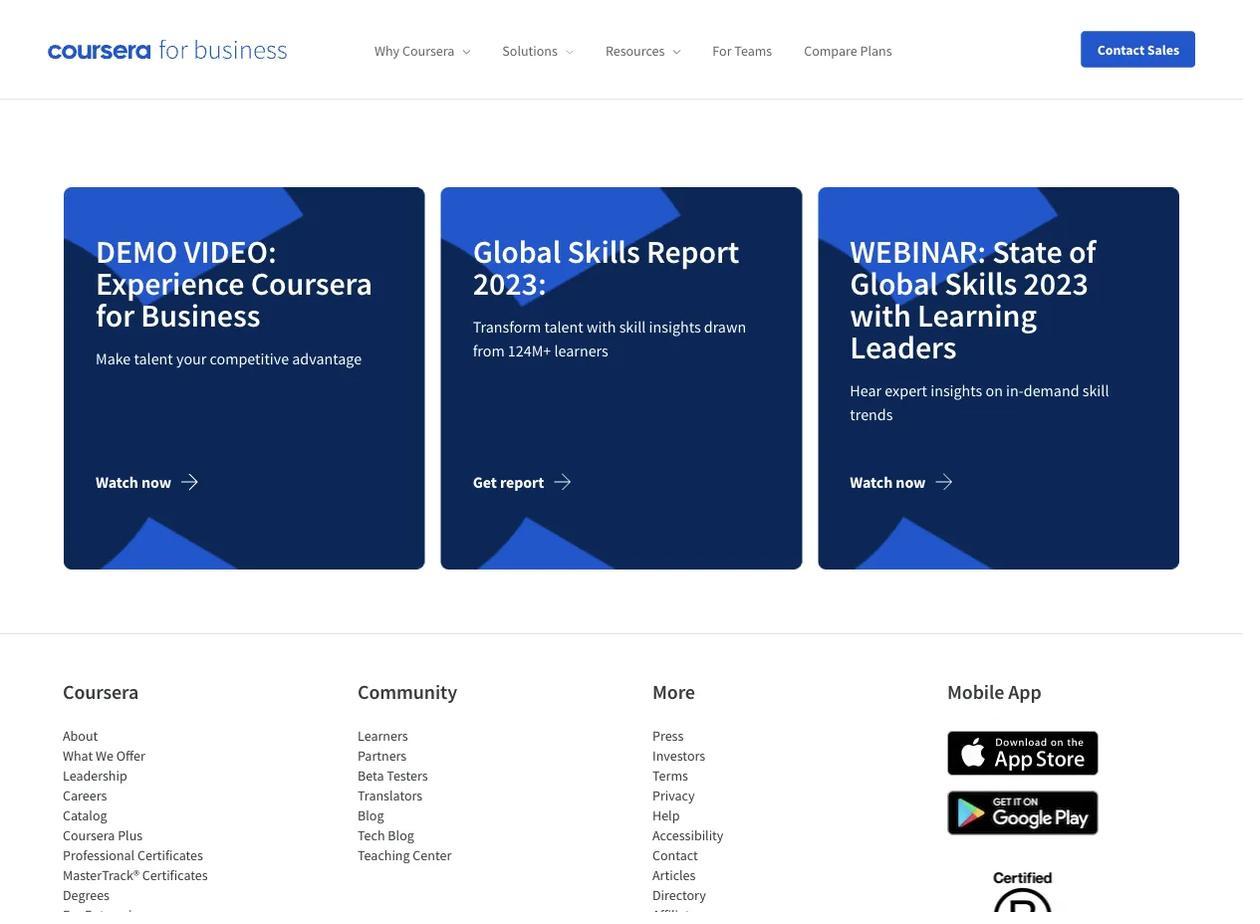 Task type: vqa. For each thing, say whether or not it's contained in the screenshot.
DRAWN
yes



Task type: locate. For each thing, give the bounding box(es) containing it.
0 vertical spatial contact
[[1098, 40, 1145, 58]]

business
[[141, 295, 260, 335]]

1 horizontal spatial skills
[[945, 263, 1017, 303]]

insights left drawn
[[649, 317, 701, 337]]

list for community
[[358, 726, 527, 866]]

investors
[[653, 747, 705, 765]]

more
[[653, 680, 695, 705]]

0 horizontal spatial watch now button
[[96, 458, 215, 506]]

careers link
[[63, 787, 107, 805]]

advantage
[[292, 349, 362, 368]]

global inside 'webinar: state of global skills 2023 with learning leaders'
[[850, 263, 938, 303]]

1 list item from the left
[[63, 905, 232, 913]]

blog up tech
[[358, 807, 384, 825]]

talent left your on the left top of page
[[134, 349, 173, 368]]

1 horizontal spatial with
[[850, 295, 911, 335]]

watch now for webinar: state of global skills 2023 with learning leaders
[[850, 472, 926, 492]]

drawn
[[704, 317, 746, 337]]

0 horizontal spatial talent
[[134, 349, 173, 368]]

learners partners beta testers translators blog tech blog teaching center
[[358, 727, 452, 865]]

2 watch from the left
[[850, 472, 893, 492]]

about what we offer leadership careers catalog coursera plus professional certificates mastertrack® certificates degrees
[[63, 727, 208, 904]]

webinar:
[[850, 231, 986, 271]]

coursera inside demo video: experience coursera for business
[[251, 263, 373, 303]]

blog up teaching center link
[[388, 827, 414, 845]]

contact sales
[[1098, 40, 1179, 58]]

1 vertical spatial talent
[[134, 349, 173, 368]]

talent
[[544, 317, 583, 337], [134, 349, 173, 368]]

1 watch now button from the left
[[96, 458, 215, 506]]

terms
[[653, 767, 688, 785]]

skills inside global skills report 2023:
[[567, 231, 640, 271]]

1 watch now from the left
[[96, 472, 171, 492]]

3 list from the left
[[653, 726, 822, 913]]

list containing press
[[653, 726, 822, 913]]

center
[[413, 847, 452, 865]]

2 watch now button from the left
[[850, 458, 970, 506]]

list
[[63, 726, 232, 913], [358, 726, 527, 866], [653, 726, 822, 913]]

accessibility
[[653, 827, 724, 845]]

video:
[[184, 231, 277, 271]]

solutions link
[[502, 42, 574, 60]]

0 horizontal spatial watch
[[96, 472, 138, 492]]

1 list from the left
[[63, 726, 232, 913]]

demo
[[96, 231, 178, 271]]

0 horizontal spatial list item
[[63, 905, 232, 913]]

0 vertical spatial blog
[[358, 807, 384, 825]]

leaders
[[850, 327, 957, 366]]

2023:
[[473, 263, 547, 303]]

with down 'webinar:'
[[850, 295, 911, 335]]

skill
[[619, 317, 646, 337], [1083, 380, 1109, 400]]

coursera up advantage at the top of the page
[[251, 263, 373, 303]]

teams
[[735, 42, 772, 60]]

0 horizontal spatial skill
[[619, 317, 646, 337]]

0 horizontal spatial contact
[[653, 847, 698, 865]]

catalog
[[63, 807, 107, 825]]

1 horizontal spatial talent
[[544, 317, 583, 337]]

2 horizontal spatial list
[[653, 726, 822, 913]]

0 horizontal spatial skills
[[567, 231, 640, 271]]

2 watch now from the left
[[850, 472, 926, 492]]

skill right demand
[[1083, 380, 1109, 400]]

1 horizontal spatial global
[[850, 263, 938, 303]]

on
[[986, 380, 1003, 400]]

0 vertical spatial skill
[[619, 317, 646, 337]]

mastertrack®
[[63, 867, 139, 884]]

0 vertical spatial insights
[[649, 317, 701, 337]]

0 horizontal spatial global
[[473, 231, 561, 271]]

degrees
[[63, 886, 110, 904]]

insights left "on" at right top
[[931, 380, 983, 400]]

what we offer link
[[63, 747, 145, 765]]

0 horizontal spatial with
[[587, 317, 616, 337]]

1 vertical spatial contact
[[653, 847, 698, 865]]

careers
[[63, 787, 107, 805]]

your
[[176, 349, 207, 368]]

with up learners
[[587, 317, 616, 337]]

2 list item from the left
[[653, 905, 822, 913]]

1 horizontal spatial watch now
[[850, 472, 926, 492]]

now
[[141, 472, 171, 492], [896, 472, 926, 492]]

contact left sales
[[1098, 40, 1145, 58]]

teaching
[[358, 847, 410, 865]]

report
[[646, 231, 739, 271]]

1 horizontal spatial list item
[[653, 905, 822, 913]]

list containing about
[[63, 726, 232, 913]]

0 horizontal spatial list
[[63, 726, 232, 913]]

talent up learners
[[544, 317, 583, 337]]

skills up the transform talent with skill insights drawn from 124m+ learners
[[567, 231, 640, 271]]

1 horizontal spatial watch
[[850, 472, 893, 492]]

2 list from the left
[[358, 726, 527, 866]]

0 horizontal spatial now
[[141, 472, 171, 492]]

professional
[[63, 847, 135, 865]]

1 horizontal spatial insights
[[931, 380, 983, 400]]

1 vertical spatial insights
[[931, 380, 983, 400]]

watch for webinar: state of global skills 2023 with learning leaders
[[850, 472, 893, 492]]

get
[[473, 472, 497, 492]]

expert
[[885, 380, 927, 400]]

partners
[[358, 747, 407, 765]]

press link
[[653, 727, 684, 745]]

experience
[[96, 263, 244, 303]]

1 horizontal spatial watch now button
[[850, 458, 970, 506]]

learners
[[554, 341, 608, 360]]

list item for more
[[653, 905, 822, 913]]

demo video: experience coursera for business
[[96, 231, 373, 335]]

watch now button for webinar: state of global skills 2023 with learning leaders
[[850, 458, 970, 506]]

contact up 'articles' link
[[653, 847, 698, 865]]

0 vertical spatial talent
[[544, 317, 583, 337]]

list item down 'mastertrack® certificates' 'link'
[[63, 905, 232, 913]]

coursera plus link
[[63, 827, 143, 845]]

124m+
[[508, 341, 551, 360]]

articles link
[[653, 867, 696, 884]]

coursera down "catalog" link
[[63, 827, 115, 845]]

for
[[713, 42, 732, 60]]

report
[[500, 472, 544, 492]]

global up leaders
[[850, 263, 938, 303]]

list item down directory
[[653, 905, 822, 913]]

1 vertical spatial blog
[[388, 827, 414, 845]]

watch now button for demo video: experience coursera for business
[[96, 458, 215, 506]]

1 watch from the left
[[96, 472, 138, 492]]

insights
[[649, 317, 701, 337], [931, 380, 983, 400]]

coursera right why
[[402, 42, 455, 60]]

certificates
[[137, 847, 203, 865], [142, 867, 208, 884]]

certificates up 'mastertrack® certificates' 'link'
[[137, 847, 203, 865]]

contact
[[1098, 40, 1145, 58], [653, 847, 698, 865]]

0 horizontal spatial watch now
[[96, 472, 171, 492]]

global up transform
[[473, 231, 561, 271]]

list item for coursera
[[63, 905, 232, 913]]

list containing learners
[[358, 726, 527, 866]]

skills
[[567, 231, 640, 271], [945, 263, 1017, 303]]

0 horizontal spatial insights
[[649, 317, 701, 337]]

download on the app store image
[[947, 731, 1099, 776]]

1 now from the left
[[141, 472, 171, 492]]

mastertrack® certificates link
[[63, 867, 208, 884]]

leadership
[[63, 767, 127, 785]]

of
[[1069, 231, 1096, 271]]

1 horizontal spatial skill
[[1083, 380, 1109, 400]]

1 vertical spatial skill
[[1083, 380, 1109, 400]]

skill down global skills report 2023:
[[619, 317, 646, 337]]

0 horizontal spatial blog
[[358, 807, 384, 825]]

2 now from the left
[[896, 472, 926, 492]]

talent inside the transform talent with skill insights drawn from 124m+ learners
[[544, 317, 583, 337]]

skills inside 'webinar: state of global skills 2023 with learning leaders'
[[945, 263, 1017, 303]]

1 horizontal spatial now
[[896, 472, 926, 492]]

sales
[[1147, 40, 1179, 58]]

offer
[[116, 747, 145, 765]]

skills left 2023
[[945, 263, 1017, 303]]

coursera for business image
[[48, 39, 287, 59]]

demand
[[1024, 380, 1079, 400]]

in-
[[1006, 380, 1024, 400]]

watch now for demo video: experience coursera for business
[[96, 472, 171, 492]]

skill inside the transform talent with skill insights drawn from 124m+ learners
[[619, 317, 646, 337]]

coursera
[[402, 42, 455, 60], [251, 263, 373, 303], [63, 680, 139, 705], [63, 827, 115, 845]]

global skills report 2023:
[[473, 231, 739, 303]]

with inside the transform talent with skill insights drawn from 124m+ learners
[[587, 317, 616, 337]]

compare plans link
[[804, 42, 892, 60]]

1 horizontal spatial contact
[[1098, 40, 1145, 58]]

about link
[[63, 727, 98, 745]]

now for webinar: state of global skills 2023 with learning leaders
[[896, 472, 926, 492]]

tech blog link
[[358, 827, 414, 845]]

list item
[[63, 905, 232, 913], [653, 905, 822, 913]]

1 horizontal spatial list
[[358, 726, 527, 866]]

certificates down professional certificates link
[[142, 867, 208, 884]]



Task type: describe. For each thing, give the bounding box(es) containing it.
degrees link
[[63, 886, 110, 904]]

press
[[653, 727, 684, 745]]

teaching center link
[[358, 847, 452, 865]]

2023
[[1024, 263, 1089, 303]]

tech
[[358, 827, 385, 845]]

mobile app
[[947, 680, 1042, 705]]

plans
[[860, 42, 892, 60]]

global inside global skills report 2023:
[[473, 231, 561, 271]]

why coursera link
[[375, 42, 471, 60]]

list for more
[[653, 726, 822, 913]]

catalog link
[[63, 807, 107, 825]]

competitive
[[210, 349, 289, 368]]

contact inside press investors terms privacy help accessibility contact articles directory
[[653, 847, 698, 865]]

professional certificates link
[[63, 847, 203, 865]]

contact link
[[653, 847, 698, 865]]

1 horizontal spatial blog
[[388, 827, 414, 845]]

compare plans
[[804, 42, 892, 60]]

talent for global
[[544, 317, 583, 337]]

blog link
[[358, 807, 384, 825]]

state
[[993, 231, 1063, 271]]

directory link
[[653, 886, 706, 904]]

partners link
[[358, 747, 407, 765]]

compare
[[804, 42, 857, 60]]

beta
[[358, 767, 384, 785]]

why coursera
[[375, 42, 455, 60]]

talent for demo
[[134, 349, 173, 368]]

directory
[[653, 886, 706, 904]]

what
[[63, 747, 93, 765]]

get report button
[[473, 458, 588, 506]]

now for demo video: experience coursera for business
[[141, 472, 171, 492]]

accessibility link
[[653, 827, 724, 845]]

privacy
[[653, 787, 695, 805]]

hear expert insights on in-demand skill trends
[[850, 380, 1109, 424]]

get report
[[473, 472, 544, 492]]

insights inside hear expert insights on in-demand skill trends
[[931, 380, 983, 400]]

1 vertical spatial certificates
[[142, 867, 208, 884]]

from
[[473, 341, 505, 360]]

0 vertical spatial certificates
[[137, 847, 203, 865]]

resources
[[606, 42, 665, 60]]

app
[[1008, 680, 1042, 705]]

coursera inside the about what we offer leadership careers catalog coursera plus professional certificates mastertrack® certificates degrees
[[63, 827, 115, 845]]

hear
[[850, 380, 882, 400]]

investors link
[[653, 747, 705, 765]]

skill inside hear expert insights on in-demand skill trends
[[1083, 380, 1109, 400]]

testers
[[387, 767, 428, 785]]

coursera up about
[[63, 680, 139, 705]]

community
[[358, 680, 457, 705]]

mobile
[[947, 680, 1005, 705]]

logo of certified b corporation image
[[982, 861, 1063, 913]]

contact sales button
[[1082, 31, 1195, 67]]

get it on google play image
[[947, 791, 1099, 836]]

learners
[[358, 727, 408, 745]]

translators link
[[358, 787, 423, 805]]

insights inside the transform talent with skill insights drawn from 124m+ learners
[[649, 317, 701, 337]]

press investors terms privacy help accessibility contact articles directory
[[653, 727, 724, 904]]

webinar: state of global skills 2023 with learning leaders
[[850, 231, 1096, 366]]

plus
[[118, 827, 143, 845]]

for teams
[[713, 42, 772, 60]]

we
[[96, 747, 114, 765]]

about
[[63, 727, 98, 745]]

articles
[[653, 867, 696, 884]]

translators
[[358, 787, 423, 805]]

solutions
[[502, 42, 558, 60]]

privacy link
[[653, 787, 695, 805]]

beta testers link
[[358, 767, 428, 785]]

help link
[[653, 807, 680, 825]]

why
[[375, 42, 400, 60]]

list for coursera
[[63, 726, 232, 913]]

leadership link
[[63, 767, 127, 785]]

with inside 'webinar: state of global skills 2023 with learning leaders'
[[850, 295, 911, 335]]

trends
[[850, 404, 893, 424]]

watch for demo video: experience coursera for business
[[96, 472, 138, 492]]

learners link
[[358, 727, 408, 745]]

make
[[96, 349, 131, 368]]

contact inside contact sales button
[[1098, 40, 1145, 58]]

terms link
[[653, 767, 688, 785]]

make talent your competitive advantage
[[96, 349, 362, 368]]

help
[[653, 807, 680, 825]]

transform talent with skill insights drawn from 124m+ learners
[[473, 317, 746, 360]]

transform
[[473, 317, 541, 337]]



